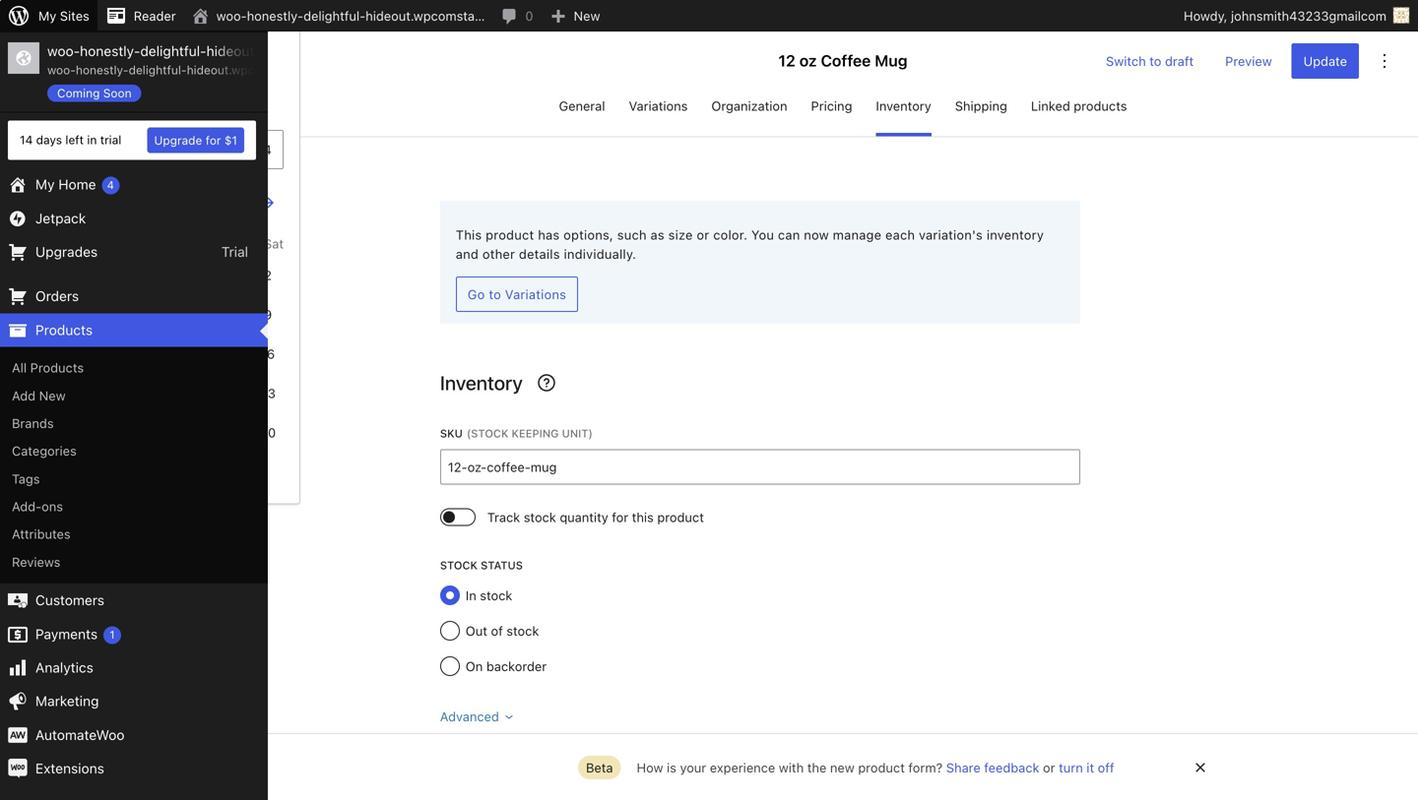 Task type: vqa. For each thing, say whether or not it's contained in the screenshot.


Task type: locate. For each thing, give the bounding box(es) containing it.
product inside this product has options, such as size or color. you can now manage each variation's inventory and other details individually.
[[486, 228, 534, 242]]

the
[[808, 761, 827, 776]]

2 vertical spatial stock
[[507, 624, 539, 639]]

add new link
[[0, 382, 268, 410]]

0 vertical spatial new
[[574, 8, 600, 23]]

variations inside button
[[505, 287, 567, 302]]

orders
[[35, 288, 79, 305]]

turn
[[1059, 761, 1084, 776]]

can
[[778, 228, 800, 242]]

product right new
[[858, 761, 905, 776]]

or left turn
[[1043, 761, 1056, 776]]

1 horizontal spatial product
[[658, 510, 704, 525]]

all products link
[[0, 354, 268, 382]]

marketing
[[35, 694, 99, 710]]

hideout.wpcomstaging.com up $1
[[187, 63, 340, 77]]

my
[[38, 8, 56, 23], [35, 176, 55, 193]]

extensions link
[[0, 753, 268, 786]]

in
[[466, 589, 477, 603]]

organization
[[712, 99, 788, 113]]

it
[[1087, 761, 1095, 776]]

woo- for hideout.wpcomsta…
[[216, 8, 247, 23]]

0 horizontal spatial variations
[[505, 287, 567, 302]]

1 vertical spatial for
[[612, 510, 629, 525]]

0 horizontal spatial new
[[39, 388, 66, 403]]

0 vertical spatial or
[[697, 228, 710, 242]]

1 horizontal spatial for
[[612, 510, 629, 525]]

block: product section document
[[440, 371, 1081, 775]]

calendar application
[[16, 185, 284, 488]]

inventory button
[[876, 91, 932, 136]]

inventory inside product editor top bar. region
[[876, 99, 932, 113]]

23 button
[[252, 378, 284, 409]]

16
[[261, 347, 275, 361]]

1 vertical spatial delightful-
[[140, 43, 206, 59]]

for
[[206, 134, 221, 147], [612, 510, 629, 525]]

keeping
[[512, 428, 559, 440]]

0 horizontal spatial inventory
[[440, 371, 523, 394]]

coming
[[57, 86, 100, 100]]

coffee
[[821, 51, 871, 70]]

0 vertical spatial delightful-
[[304, 8, 366, 23]]

(stock
[[467, 428, 509, 440]]

upgrade for $1 button
[[147, 128, 244, 153]]

inventory down "mug"
[[876, 99, 932, 113]]

new down all products
[[39, 388, 66, 403]]

add
[[12, 388, 36, 403]]

delightful- inside toolbar navigation
[[304, 8, 366, 23]]

2 vertical spatial honestly-
[[76, 63, 129, 77]]

1 vertical spatial stock
[[480, 589, 513, 603]]

1 horizontal spatial new
[[574, 8, 600, 23]]

1 vertical spatial woo-
[[47, 43, 80, 59]]

woo- up coming
[[47, 63, 76, 77]]

automatewoo link
[[0, 719, 268, 753]]

stock
[[440, 560, 478, 573]]

how
[[637, 761, 664, 776]]

0 horizontal spatial product
[[486, 228, 534, 242]]

0 vertical spatial woo-
[[216, 8, 247, 23]]

tab list
[[268, 91, 1419, 136]]

to right "go"
[[489, 287, 501, 302]]

stock status
[[440, 560, 523, 573]]

extensions
[[35, 761, 104, 777]]

2 vertical spatial woo-
[[47, 63, 76, 77]]

None field
[[440, 450, 1081, 485]]

1 horizontal spatial inventory
[[876, 99, 932, 113]]

view next month image
[[254, 191, 278, 215]]

0 horizontal spatial for
[[206, 134, 221, 147]]

14
[[20, 133, 33, 147]]

new inside the main menu navigation
[[39, 388, 66, 403]]

1 vertical spatial my
[[35, 176, 55, 193]]

for left $1
[[206, 134, 221, 147]]

woo- inside toolbar navigation
[[216, 8, 247, 23]]

in
[[87, 133, 97, 147]]

stock right the of
[[507, 624, 539, 639]]

variations
[[629, 99, 688, 113], [505, 287, 567, 302]]

woo- down my sites
[[47, 43, 80, 59]]

1 vertical spatial honestly-
[[80, 43, 140, 59]]

$1
[[225, 134, 237, 147]]

0 vertical spatial honestly-
[[247, 8, 304, 23]]

1 vertical spatial products
[[30, 361, 84, 375]]

1 vertical spatial hideout.wpcomstaging.com
[[187, 63, 340, 77]]

1 horizontal spatial or
[[1043, 761, 1056, 776]]

my inside toolbar navigation
[[38, 8, 56, 23]]

beta
[[586, 761, 613, 776]]

0 vertical spatial product
[[486, 228, 534, 242]]

inventory
[[987, 228, 1044, 242]]

for left this
[[612, 510, 629, 525]]

stock right track
[[524, 510, 556, 525]]

1
[[110, 629, 115, 642]]

trial
[[100, 133, 121, 147]]

now
[[804, 228, 829, 242]]

to left draft at the top
[[1150, 54, 1162, 68]]

2 button
[[252, 259, 284, 291]]

2 horizontal spatial product
[[858, 761, 905, 776]]

0 vertical spatial stock
[[524, 510, 556, 525]]

jetpack link
[[0, 202, 268, 235]]

hideout.wpcomstaging.com down 'woo-honestly-delightful-hideout.wpcomsta…' link
[[206, 43, 382, 59]]

my left home
[[35, 176, 55, 193]]

out of stock
[[466, 624, 539, 639]]

product up the other on the top of page
[[486, 228, 534, 242]]

1 vertical spatial variations
[[505, 287, 567, 302]]

0 vertical spatial products
[[35, 322, 93, 338]]

new right the 0 on the top of page
[[574, 8, 600, 23]]

honestly- inside 'woo-honestly-delightful-hideout.wpcomsta…' link
[[247, 8, 304, 23]]

my home 4
[[35, 176, 114, 193]]

woo-
[[216, 8, 247, 23], [47, 43, 80, 59], [47, 63, 76, 77]]

delightful- for hideout.wpcomsta…
[[304, 8, 366, 23]]

sku
[[440, 428, 463, 440]]

0 vertical spatial inventory
[[876, 99, 932, 113]]

1 horizontal spatial to
[[1150, 54, 1162, 68]]

2 vertical spatial delightful-
[[129, 63, 187, 77]]

for inside button
[[206, 134, 221, 147]]

1 horizontal spatial variations
[[629, 99, 688, 113]]

0 horizontal spatial to
[[489, 287, 501, 302]]

preview link
[[1214, 43, 1284, 79]]

0 vertical spatial variations
[[629, 99, 688, 113]]

hide this message image
[[1189, 757, 1213, 780]]

ons
[[42, 500, 63, 514]]

size
[[669, 228, 693, 242]]

variations button
[[629, 91, 688, 136]]

each
[[886, 228, 916, 242]]

manage
[[833, 228, 882, 242]]

hideout.wpcomstaging.com
[[206, 43, 382, 59], [187, 63, 340, 77]]

my for sites
[[38, 8, 56, 23]]

this
[[632, 510, 654, 525]]

inventory up the (stock
[[440, 371, 523, 394]]

new
[[574, 8, 600, 23], [39, 388, 66, 403]]

to inside region
[[1150, 54, 1162, 68]]

0 horizontal spatial or
[[697, 228, 710, 242]]

analytics link
[[0, 652, 268, 685]]

trial
[[222, 244, 248, 260]]

tags link
[[0, 465, 268, 493]]

1 vertical spatial inventory
[[440, 371, 523, 394]]

0 vertical spatial my
[[38, 8, 56, 23]]

switch to draft button
[[1095, 43, 1206, 79]]

1 vertical spatial to
[[489, 287, 501, 302]]

update button
[[1292, 43, 1360, 79]]

0 vertical spatial to
[[1150, 54, 1162, 68]]

woo- up woo-honestly-delightful-hideout.wpcomstaging.com woo-honestly-delightful-hideout.wpcomstaging.com coming soon
[[216, 8, 247, 23]]

0 vertical spatial for
[[206, 134, 221, 147]]

products down orders
[[35, 322, 93, 338]]

inventory inside block: product section document
[[440, 371, 523, 394]]

or right size
[[697, 228, 710, 242]]

my for home
[[35, 176, 55, 193]]

my left the sites
[[38, 8, 56, 23]]

soon
[[103, 86, 132, 100]]

1 vertical spatial product
[[658, 510, 704, 525]]

variations down details
[[505, 287, 567, 302]]

to for go
[[489, 287, 501, 302]]

customers
[[35, 593, 104, 609]]

stock right the in
[[480, 589, 513, 603]]

product
[[486, 228, 534, 242], [658, 510, 704, 525], [858, 761, 905, 776]]

to inside "block: notice" document
[[489, 287, 501, 302]]

stock for in
[[480, 589, 513, 603]]

as
[[651, 228, 665, 242]]

product right this
[[658, 510, 704, 525]]

variations right general
[[629, 99, 688, 113]]

variations inside product editor top bar. region
[[629, 99, 688, 113]]

1 vertical spatial new
[[39, 388, 66, 403]]

categories
[[12, 444, 77, 459]]

my inside the main menu navigation
[[35, 176, 55, 193]]

block: notice document
[[440, 201, 1081, 324]]

stock
[[524, 510, 556, 525], [480, 589, 513, 603], [507, 624, 539, 639]]

quantity
[[560, 510, 609, 525]]

update
[[1304, 54, 1348, 68]]

products up add new
[[30, 361, 84, 375]]

0 vertical spatial hideout.wpcomstaging.com
[[206, 43, 382, 59]]



Task type: describe. For each thing, give the bounding box(es) containing it.
experience
[[710, 761, 776, 776]]

sites
[[60, 8, 89, 23]]

reader
[[134, 8, 176, 23]]

new inside toolbar navigation
[[574, 8, 600, 23]]

switch
[[1106, 54, 1147, 68]]

14 days left in trial
[[20, 133, 121, 147]]

draft
[[1166, 54, 1194, 68]]

off
[[1098, 761, 1115, 776]]

this product has options, such as size or color. you can now manage each variation's inventory and other details individually.
[[456, 228, 1044, 262]]

9
[[264, 307, 272, 322]]

2 vertical spatial product
[[858, 761, 905, 776]]

On backorder radio
[[440, 657, 460, 677]]

customers link
[[0, 584, 268, 618]]

such
[[618, 228, 647, 242]]

products
[[1074, 99, 1128, 113]]

shipping button
[[955, 91, 1008, 136]]

payments
[[35, 626, 98, 643]]

reader link
[[97, 0, 184, 32]]

mug
[[875, 51, 908, 70]]

johnsmith43233gmailcom
[[1232, 8, 1387, 23]]

to for switch
[[1150, 54, 1162, 68]]

stock for track
[[524, 510, 556, 525]]

go to variations button
[[456, 277, 578, 312]]

woo- for hideout.wpcomstaging.com
[[47, 43, 80, 59]]

1 vertical spatial or
[[1043, 761, 1056, 776]]

2 9
[[264, 268, 272, 322]]

tab list containing general
[[268, 91, 1419, 136]]

linked
[[1031, 99, 1071, 113]]

of
[[491, 624, 503, 639]]

details
[[519, 247, 560, 262]]

honestly- for hideout.wpcomsta…
[[247, 8, 304, 23]]

advanced button
[[440, 708, 517, 726]]

brands link
[[0, 410, 268, 438]]

track
[[488, 510, 520, 525]]

delightful- for hideout.wpcomstaging.com
[[140, 43, 206, 59]]

switch to draft
[[1106, 54, 1194, 68]]

tags
[[12, 472, 40, 487]]

sat
[[264, 236, 284, 251]]

pricing
[[811, 99, 853, 113]]

analytics
[[35, 660, 93, 676]]

jetpack
[[35, 210, 86, 226]]

add-
[[12, 500, 42, 514]]

upgrade for $1
[[154, 134, 237, 147]]

or inside this product has options, such as size or color. you can now manage each variation's inventory and other details individually.
[[697, 228, 710, 242]]

my sites link
[[0, 0, 97, 32]]

general
[[559, 99, 605, 113]]

Out of stock radio
[[440, 622, 460, 641]]

track stock quantity for this product
[[488, 510, 704, 525]]

go to variations
[[468, 287, 567, 302]]

orders link
[[0, 280, 268, 314]]

16 button
[[252, 338, 284, 370]]

shipping
[[955, 99, 1008, 113]]

color.
[[714, 228, 748, 242]]

share
[[947, 761, 981, 776]]

0
[[526, 8, 534, 23]]

main menu navigation
[[0, 32, 382, 801]]

4
[[107, 179, 114, 192]]

30
[[260, 426, 276, 440]]

add new
[[12, 388, 66, 403]]

you
[[752, 228, 775, 242]]

upgrade
[[154, 134, 202, 147]]

sku (stock keeping unit)
[[440, 428, 593, 440]]

your
[[680, 761, 707, 776]]

marketing link
[[0, 685, 268, 719]]

home
[[58, 176, 96, 193]]

toolbar navigation
[[0, 0, 1419, 35]]

all products
[[12, 361, 84, 375]]

is
[[667, 761, 677, 776]]

unit)
[[562, 428, 593, 440]]

other
[[483, 247, 515, 262]]

howdy,
[[1184, 8, 1228, 23]]

for inside block: product section document
[[612, 510, 629, 525]]

has
[[538, 228, 560, 242]]

oz
[[800, 51, 817, 70]]

advanced
[[440, 710, 499, 725]]

backorder
[[487, 660, 547, 674]]

how is your experience with the new product form? share feedback or turn it off
[[637, 761, 1115, 776]]

new link
[[541, 0, 608, 32]]

12 oz coffee mug
[[779, 51, 908, 70]]

30 button
[[252, 417, 284, 449]]

options image
[[1373, 49, 1397, 73]]

0 link
[[493, 0, 541, 32]]

linked products button
[[1031, 91, 1128, 136]]

and
[[456, 247, 479, 262]]

organization button
[[712, 91, 788, 136]]

automatewoo
[[35, 727, 125, 744]]

honestly- for hideout.wpcomstaging.com
[[80, 43, 140, 59]]

brands
[[12, 416, 54, 431]]

left
[[65, 133, 84, 147]]

new
[[830, 761, 855, 776]]

In stock radio
[[440, 586, 460, 606]]

reviews link
[[0, 549, 268, 576]]

in stock
[[466, 589, 513, 603]]

12
[[779, 51, 796, 70]]

general button
[[559, 91, 605, 136]]

view helper text image
[[535, 371, 558, 395]]

product editor top bar. region
[[268, 32, 1419, 136]]

product inside block: product section document
[[658, 510, 704, 525]]



